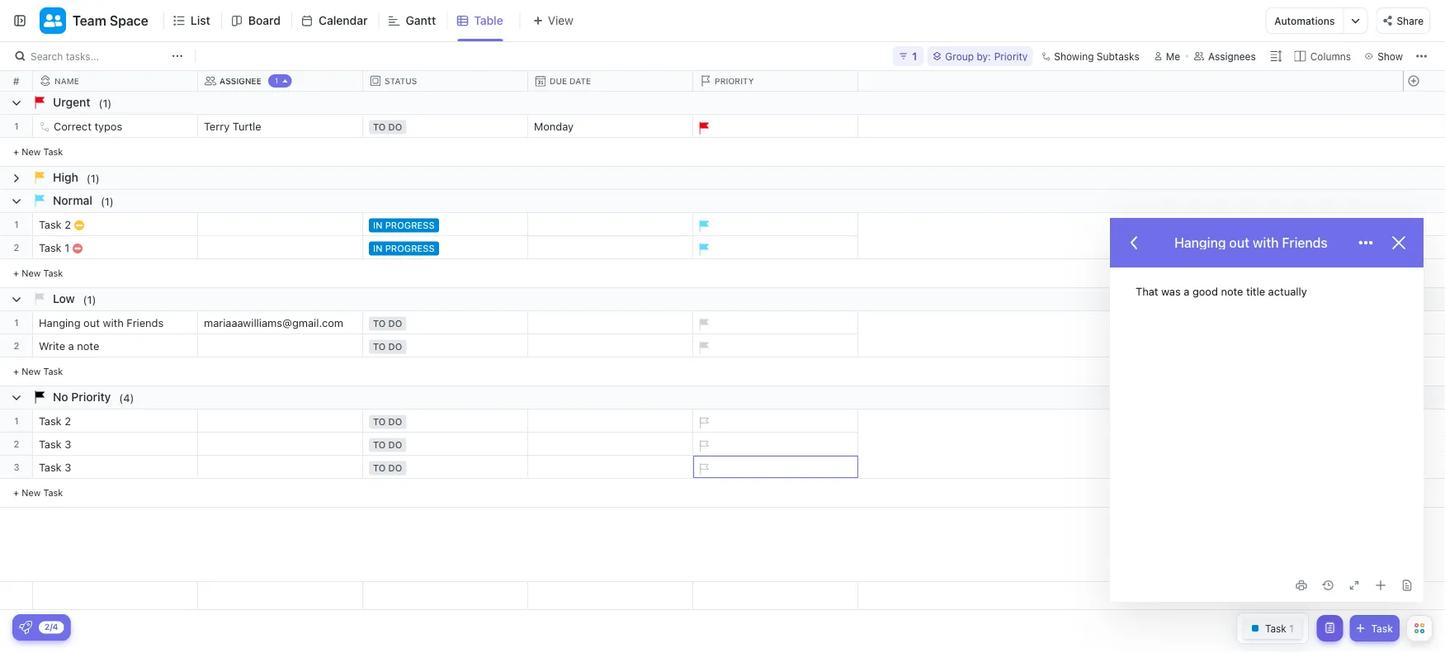 Task type: vqa. For each thing, say whether or not it's contained in the screenshot.


Task type: describe. For each thing, give the bounding box(es) containing it.
to do for press space to select this row. row containing hanging out with friends
[[373, 318, 402, 329]]

2 new task from the top
[[22, 268, 63, 278]]

1 new from the top
[[22, 146, 41, 157]]

write
[[39, 340, 65, 352]]

1 button
[[893, 46, 924, 66]]

columns button
[[1290, 46, 1360, 66]]

correct
[[54, 120, 92, 133]]

team
[[73, 13, 106, 28]]

to do cell for press space to select this row. row containing correct typos
[[363, 115, 528, 137]]

show
[[1378, 50, 1404, 62]]

to for the to do cell for press space to select this row. row containing ‎task 2
[[373, 417, 386, 427]]

urgent
[[53, 95, 90, 109]]

set priority element for first the to do cell from the bottom of the page
[[691, 457, 716, 481]]

group
[[946, 50, 974, 62]]

onboarding checklist button image
[[19, 621, 32, 634]]

high cell
[[0, 167, 1445, 189]]

search tasks...
[[31, 50, 99, 62]]

no priority
[[53, 390, 111, 404]]

1 2 1 2 1 3 2 1
[[14, 121, 19, 472]]

0 horizontal spatial note
[[77, 340, 99, 352]]

3 new from the top
[[22, 366, 41, 377]]

(1) for normal
[[101, 195, 114, 207]]

1 vertical spatial friends
[[127, 317, 164, 329]]

view button
[[520, 10, 579, 31]]

0 vertical spatial hanging out with friends
[[1175, 235, 1328, 251]]

3 new task from the top
[[22, 366, 63, 377]]

5 to do cell from the top
[[363, 433, 528, 455]]

press space to select this row. row containing ‎task 1
[[33, 236, 859, 262]]

row group containing 1 2 1 2 1 3 2 1
[[0, 92, 33, 508]]

2 for ‎task
[[65, 415, 71, 427]]

low cell
[[0, 288, 1445, 310]]

to do for press space to select this row. row containing ‎task 2
[[373, 417, 402, 427]]

(1) for low
[[83, 293, 96, 306]]

low
[[53, 292, 75, 306]]

row group containing urgent
[[0, 92, 1445, 508]]

press space to select this row. row containing ‎task 2
[[33, 410, 859, 435]]

0 vertical spatial note
[[1222, 285, 1244, 298]]

due
[[550, 76, 567, 86]]

‎task for ‎task 2
[[39, 415, 62, 427]]

name button
[[33, 75, 198, 87]]

showing
[[1055, 50, 1094, 62]]

4 do from the top
[[389, 417, 402, 427]]

share
[[1397, 15, 1424, 27]]

me
[[1166, 50, 1181, 62]]

table
[[474, 14, 503, 27]]

‎task 1
[[39, 242, 70, 254]]

me button
[[1148, 46, 1187, 66]]

share button
[[1377, 7, 1431, 34]]

no
[[53, 390, 68, 404]]

dropdown menu image
[[528, 582, 693, 609]]

6 do from the top
[[389, 463, 402, 474]]

in progress for task 2
[[373, 220, 435, 231]]

progress for ‎task 1
[[385, 243, 435, 254]]

terry
[[204, 120, 230, 133]]

4 new task from the top
[[22, 487, 63, 498]]

no priority cell
[[0, 386, 1445, 409]]

5 do from the top
[[389, 440, 402, 450]]

calendar link
[[319, 0, 374, 41]]

assignee column header
[[198, 71, 367, 91]]

table link
[[474, 0, 510, 41]]

priority column header
[[694, 71, 862, 91]]

typos
[[94, 120, 122, 133]]

1 horizontal spatial hanging
[[1175, 235, 1227, 251]]

to for first the to do cell from the bottom of the page
[[373, 463, 386, 474]]

Search tasks... text field
[[31, 45, 168, 68]]

onboarding checklist button element
[[19, 621, 32, 634]]

6 to do cell from the top
[[363, 456, 528, 478]]

good
[[1193, 285, 1219, 298]]

hanging inside press space to select this row. row
[[39, 317, 81, 329]]

6 to do from the top
[[373, 463, 402, 474]]

normal
[[53, 194, 92, 207]]

press space to select this row. row containing task 2
[[33, 213, 859, 239]]

5 to do from the top
[[373, 440, 402, 450]]

row containing name
[[33, 71, 862, 91]]

press space to select this row. row containing correct typos
[[33, 115, 859, 140]]

1 new task from the top
[[22, 146, 63, 157]]

in progress cell for task 2
[[363, 213, 528, 235]]

set priority image
[[691, 457, 716, 481]]

in progress cell for ‎task 1
[[363, 236, 528, 258]]

show button
[[1360, 46, 1409, 66]]

gantt link
[[406, 0, 443, 41]]

1 inside assignee column header
[[275, 76, 278, 85]]

that was a good note title actually
[[1136, 285, 1308, 298]]

to for press space to select this row. row containing correct typos's the to do cell
[[373, 122, 386, 133]]

#
[[13, 75, 19, 87]]

out inside press space to select this row. row
[[83, 317, 100, 329]]

group by: priority
[[946, 50, 1028, 62]]

was
[[1162, 285, 1181, 298]]

space
[[110, 13, 148, 28]]

to for second the to do cell from the bottom
[[373, 440, 386, 450]]



Task type: locate. For each thing, give the bounding box(es) containing it.
press space to select this row. row containing write a note
[[33, 334, 859, 360]]

board
[[248, 14, 281, 27]]

2 in from the top
[[373, 243, 383, 254]]

out up write a note
[[83, 317, 100, 329]]

in progress for ‎task 1
[[373, 243, 435, 254]]

set priority element for the to do cell for press space to select this row. row containing ‎task 2
[[691, 410, 716, 435]]

cell
[[198, 213, 363, 235], [528, 213, 694, 235], [198, 236, 363, 258], [528, 236, 694, 258], [528, 311, 694, 334], [198, 334, 363, 357], [528, 334, 694, 357], [198, 410, 363, 432], [528, 410, 694, 432], [198, 433, 363, 455], [528, 433, 694, 455], [198, 456, 363, 478], [528, 456, 694, 478]]

terry turtle
[[204, 120, 261, 133]]

a
[[1184, 285, 1190, 298], [68, 340, 74, 352]]

5 to from the top
[[373, 440, 386, 450]]

do
[[389, 122, 402, 133], [389, 318, 402, 329], [389, 341, 402, 352], [389, 417, 402, 427], [389, 440, 402, 450], [389, 463, 402, 474]]

4 to do from the top
[[373, 417, 402, 427]]

to do cell for press space to select this row. row containing hanging out with friends
[[363, 311, 528, 334]]

1 to from the top
[[373, 122, 386, 133]]

to do cell for press space to select this row. row containing ‎task 2
[[363, 410, 528, 432]]

3 set priority element from the top
[[691, 457, 716, 481]]

1 vertical spatial priority
[[715, 76, 754, 85]]

list link
[[191, 0, 217, 41]]

friends
[[1283, 235, 1328, 251], [127, 317, 164, 329]]

friends up 'actually'
[[1283, 235, 1328, 251]]

1 horizontal spatial a
[[1184, 285, 1190, 298]]

high
[[53, 171, 78, 184]]

status column header
[[363, 71, 532, 91]]

row group containing correct typos
[[33, 92, 859, 508]]

1 vertical spatial in progress
[[373, 243, 435, 254]]

‎task for ‎task 1
[[39, 242, 62, 254]]

automations button
[[1267, 8, 1344, 33]]

1 in progress cell from the top
[[363, 213, 528, 235]]

automations
[[1275, 15, 1336, 26]]

mariaaawilliams@gmail.com cell
[[198, 311, 363, 334]]

new
[[22, 146, 41, 157], [22, 268, 41, 278], [22, 366, 41, 377], [22, 487, 41, 498]]

to for the to do cell related to press space to select this row. row containing write a note
[[373, 341, 386, 352]]

1 set priority element from the top
[[691, 410, 716, 435]]

1 vertical spatial in
[[373, 243, 383, 254]]

2 to do from the top
[[373, 318, 402, 329]]

2 task 3 from the top
[[39, 461, 71, 474]]

monday cell
[[528, 115, 694, 137]]

in for task 2
[[373, 220, 383, 231]]

by:
[[977, 50, 991, 62]]

3 to from the top
[[373, 341, 386, 352]]

hanging
[[1175, 235, 1227, 251], [39, 317, 81, 329]]

(1) for high
[[87, 172, 100, 184]]

mariaaawilliams@gmail.com
[[204, 317, 344, 329]]

user friends image
[[44, 13, 62, 28]]

grid
[[0, 71, 1446, 610]]

write a note
[[39, 340, 99, 352]]

1 task 3 from the top
[[39, 438, 71, 450]]

1 vertical spatial hanging
[[39, 317, 81, 329]]

0 vertical spatial priority
[[995, 50, 1028, 62]]

normal cell
[[0, 190, 1445, 212]]

priority inside cell
[[71, 390, 111, 404]]

0 vertical spatial friends
[[1283, 235, 1328, 251]]

with up "(4)"
[[103, 317, 124, 329]]

to do for press space to select this row. row containing correct typos
[[373, 122, 402, 133]]

title
[[1247, 285, 1266, 298]]

in progress cell
[[363, 213, 528, 235], [363, 236, 528, 258]]

to do for press space to select this row. row containing write a note
[[373, 341, 402, 352]]

3 for second the to do cell from the bottom
[[65, 438, 71, 450]]

correct typos
[[54, 120, 122, 133]]

0 vertical spatial in progress cell
[[363, 213, 528, 235]]

3
[[65, 438, 71, 450], [65, 461, 71, 474], [14, 462, 19, 472]]

0 vertical spatial with
[[1253, 235, 1279, 251]]

task
[[43, 146, 63, 157], [39, 218, 62, 231], [43, 268, 63, 278], [43, 366, 63, 377], [39, 438, 62, 450], [39, 461, 62, 474], [43, 487, 63, 498], [1372, 623, 1394, 634]]

‎task
[[39, 242, 62, 254], [39, 415, 62, 427]]

name
[[54, 76, 79, 85]]

team space
[[73, 13, 148, 28]]

2/4
[[45, 622, 58, 632]]

2 set priority element from the top
[[691, 434, 716, 458]]

2 to do cell from the top
[[363, 311, 528, 334]]

1 horizontal spatial with
[[1253, 235, 1279, 251]]

(1)
[[99, 97, 112, 109], [87, 172, 100, 184], [101, 195, 114, 207], [83, 293, 96, 306]]

priority right by:
[[995, 50, 1028, 62]]

0 horizontal spatial priority
[[71, 390, 111, 404]]

‎task down no
[[39, 415, 62, 427]]

assignees button
[[1187, 46, 1264, 66]]

2 for task
[[65, 218, 71, 231]]

1 horizontal spatial hanging out with friends
[[1175, 235, 1328, 251]]

(1) right low at left top
[[83, 293, 96, 306]]

(1) inside urgent cell
[[99, 97, 112, 109]]

1 horizontal spatial friends
[[1283, 235, 1328, 251]]

set priority element for second the to do cell from the bottom
[[691, 434, 716, 458]]

0 horizontal spatial friends
[[127, 317, 164, 329]]

note right write in the bottom of the page
[[77, 340, 99, 352]]

0 vertical spatial in progress
[[373, 220, 435, 231]]

terry turtle cell
[[198, 115, 363, 137]]

note left title
[[1222, 285, 1244, 298]]

to
[[373, 122, 386, 133], [373, 318, 386, 329], [373, 341, 386, 352], [373, 417, 386, 427], [373, 440, 386, 450], [373, 463, 386, 474]]

2 vertical spatial priority
[[71, 390, 111, 404]]

set priority element inside press space to select this row. row
[[691, 410, 716, 435]]

to do cell for press space to select this row. row containing write a note
[[363, 334, 528, 357]]

1 vertical spatial progress
[[385, 243, 435, 254]]

4 to do cell from the top
[[363, 410, 528, 432]]

friends up "(4)"
[[127, 317, 164, 329]]

(1) up typos
[[99, 97, 112, 109]]

new task down ‎task 2
[[22, 487, 63, 498]]

progress
[[385, 220, 435, 231], [385, 243, 435, 254]]

1 vertical spatial in progress cell
[[363, 236, 528, 258]]

set priority image for 3
[[691, 434, 716, 458]]

priority inside 'dropdown button'
[[715, 76, 754, 85]]

out
[[1230, 235, 1250, 251], [83, 317, 100, 329]]

gantt
[[406, 14, 436, 27]]

1 to do from the top
[[373, 122, 402, 133]]

set priority element
[[691, 410, 716, 435], [691, 434, 716, 458], [691, 457, 716, 481]]

‎task 2
[[39, 415, 71, 427]]

priority right no
[[71, 390, 111, 404]]

press space to select this row. row containing 3
[[0, 456, 33, 479]]

showing subtasks button
[[1037, 46, 1145, 66]]

set priority image
[[691, 410, 716, 435], [691, 434, 716, 458]]

3 for first the to do cell from the bottom of the page
[[65, 461, 71, 474]]

team space button
[[66, 2, 148, 39]]

row group
[[0, 92, 33, 508], [0, 92, 1445, 508], [33, 92, 859, 508], [1404, 92, 1445, 508]]

calendar
[[319, 14, 368, 27]]

(1) inside normal cell
[[101, 195, 114, 207]]

(1) right high
[[87, 172, 100, 184]]

that
[[1136, 285, 1159, 298]]

in progress
[[373, 220, 435, 231], [373, 243, 435, 254]]

hanging out with friends up write a note
[[39, 317, 164, 329]]

2 do from the top
[[389, 318, 402, 329]]

due date button
[[528, 76, 694, 87]]

2 horizontal spatial priority
[[995, 50, 1028, 62]]

1 set priority image from the top
[[691, 410, 716, 435]]

1 horizontal spatial note
[[1222, 285, 1244, 298]]

2 set priority image from the top
[[691, 434, 716, 458]]

hanging up write in the bottom of the page
[[39, 317, 81, 329]]

a right was
[[1184, 285, 1190, 298]]

new task down write in the bottom of the page
[[22, 366, 63, 377]]

set priority image for 2
[[691, 410, 716, 435]]

0 vertical spatial in
[[373, 220, 383, 231]]

hanging out with friends up title
[[1175, 235, 1328, 251]]

6 to from the top
[[373, 463, 386, 474]]

date
[[570, 76, 591, 86]]

2 progress from the top
[[385, 243, 435, 254]]

assignee
[[220, 76, 262, 85]]

status button
[[363, 75, 528, 87]]

1 vertical spatial task 3
[[39, 461, 71, 474]]

name column header
[[33, 71, 201, 91]]

note
[[1222, 285, 1244, 298], [77, 340, 99, 352]]

out up title
[[1230, 235, 1250, 251]]

in
[[373, 220, 383, 231], [373, 243, 383, 254]]

with
[[1253, 235, 1279, 251], [103, 317, 124, 329]]

1 vertical spatial with
[[103, 317, 124, 329]]

new task down ‎task 1
[[22, 268, 63, 278]]

(1) right normal
[[101, 195, 114, 207]]

progress for task 2
[[385, 220, 435, 231]]

priority button
[[694, 75, 859, 87]]

1 inside dropdown button
[[913, 50, 918, 62]]

1 vertical spatial ‎task
[[39, 415, 62, 427]]

0 horizontal spatial out
[[83, 317, 100, 329]]

monday
[[534, 120, 574, 133]]

task 3 for first the to do cell from the bottom of the page
[[39, 461, 71, 474]]

0 horizontal spatial a
[[68, 340, 74, 352]]

list
[[191, 14, 210, 27]]

1 vertical spatial a
[[68, 340, 74, 352]]

search
[[31, 50, 63, 62]]

new task
[[22, 146, 63, 157], [22, 268, 63, 278], [22, 366, 63, 377], [22, 487, 63, 498]]

2 to from the top
[[373, 318, 386, 329]]

priority
[[995, 50, 1028, 62], [715, 76, 754, 85], [71, 390, 111, 404]]

3 to do cell from the top
[[363, 334, 528, 357]]

new task up high
[[22, 146, 63, 157]]

2 for 1
[[14, 242, 19, 253]]

priority up urgent cell
[[715, 76, 754, 85]]

0 vertical spatial a
[[1184, 285, 1190, 298]]

2 in progress from the top
[[373, 243, 435, 254]]

press space to select this row. row containing hanging out with friends
[[33, 311, 859, 337]]

to for press space to select this row. row containing hanging out with friends's the to do cell
[[373, 318, 386, 329]]

2 ‎task from the top
[[39, 415, 62, 427]]

to do cell
[[363, 115, 528, 137], [363, 311, 528, 334], [363, 334, 528, 357], [363, 410, 528, 432], [363, 433, 528, 455], [363, 456, 528, 478]]

tasks...
[[66, 50, 99, 62]]

1 in from the top
[[373, 220, 383, 231]]

2 new from the top
[[22, 268, 41, 278]]

hanging up good
[[1175, 235, 1227, 251]]

turtle
[[233, 120, 261, 133]]

1 vertical spatial out
[[83, 317, 100, 329]]

0 vertical spatial hanging
[[1175, 235, 1227, 251]]

due date column header
[[528, 71, 697, 91]]

(1) inside high cell
[[87, 172, 100, 184]]

1 vertical spatial hanging out with friends
[[39, 317, 164, 329]]

status
[[385, 76, 417, 85]]

task 3
[[39, 438, 71, 450], [39, 461, 71, 474]]

press space to select this row. row
[[0, 115, 33, 138], [33, 115, 859, 140], [1404, 115, 1445, 138], [0, 213, 33, 236], [33, 213, 859, 239], [1404, 213, 1445, 236], [0, 236, 33, 259], [33, 236, 859, 262], [1404, 236, 1445, 259], [0, 311, 33, 334], [33, 311, 859, 337], [1404, 311, 1445, 334], [0, 334, 33, 358], [33, 334, 859, 360], [1404, 334, 1445, 358], [0, 410, 33, 433], [33, 410, 859, 435], [1404, 410, 1445, 433], [0, 433, 33, 456], [33, 433, 859, 458], [1404, 433, 1445, 456], [0, 456, 33, 479], [33, 456, 859, 481], [1404, 456, 1445, 479], [33, 582, 859, 610], [1404, 582, 1445, 610]]

1 do from the top
[[389, 122, 402, 133]]

1
[[913, 50, 918, 62], [275, 76, 278, 85], [14, 121, 19, 131], [14, 219, 19, 230], [65, 242, 70, 254], [14, 317, 19, 328], [14, 415, 19, 426]]

4 to from the top
[[373, 417, 386, 427]]

0 vertical spatial ‎task
[[39, 242, 62, 254]]

hanging out with friends
[[1175, 235, 1328, 251], [39, 317, 164, 329]]

3 to do from the top
[[373, 341, 402, 352]]

with up title
[[1253, 235, 1279, 251]]

1 progress from the top
[[385, 220, 435, 231]]

2
[[65, 218, 71, 231], [14, 242, 19, 253], [14, 340, 19, 351], [65, 415, 71, 427], [14, 438, 19, 449]]

to do
[[373, 122, 402, 133], [373, 318, 402, 329], [373, 341, 402, 352], [373, 417, 402, 427], [373, 440, 402, 450], [373, 463, 402, 474]]

actually
[[1269, 285, 1308, 298]]

assignees
[[1209, 50, 1257, 62]]

row
[[33, 71, 862, 91]]

1 to do cell from the top
[[363, 115, 528, 137]]

0 horizontal spatial hanging out with friends
[[39, 317, 164, 329]]

(1) inside low cell
[[83, 293, 96, 306]]

a inside row
[[68, 340, 74, 352]]

0 vertical spatial out
[[1230, 235, 1250, 251]]

columns
[[1311, 50, 1352, 62]]

0 vertical spatial progress
[[385, 220, 435, 231]]

in for ‎task 1
[[373, 243, 383, 254]]

‎task down task 2
[[39, 242, 62, 254]]

1 in progress from the top
[[373, 220, 435, 231]]

priority inside group by: priority
[[995, 50, 1028, 62]]

board link
[[248, 0, 287, 41]]

(4)
[[119, 391, 134, 404]]

urgent cell
[[0, 92, 1445, 114]]

a right write in the bottom of the page
[[68, 340, 74, 352]]

0 vertical spatial task 3
[[39, 438, 71, 450]]

1 vertical spatial note
[[77, 340, 99, 352]]

2 in progress cell from the top
[[363, 236, 528, 258]]

view
[[548, 14, 574, 27]]

3 do from the top
[[389, 341, 402, 352]]

(1) for urgent
[[99, 97, 112, 109]]

1 horizontal spatial priority
[[715, 76, 754, 85]]

subtasks
[[1097, 50, 1140, 62]]

0 horizontal spatial hanging
[[39, 317, 81, 329]]

due date
[[550, 76, 591, 86]]

task 3 for second the to do cell from the bottom
[[39, 438, 71, 450]]

1 horizontal spatial out
[[1230, 235, 1250, 251]]

grid containing urgent
[[0, 71, 1446, 610]]

1 ‎task from the top
[[39, 242, 62, 254]]

0 horizontal spatial with
[[103, 317, 124, 329]]

4 new from the top
[[22, 487, 41, 498]]

showing subtasks
[[1055, 50, 1140, 62]]

task 2
[[39, 218, 71, 231]]



